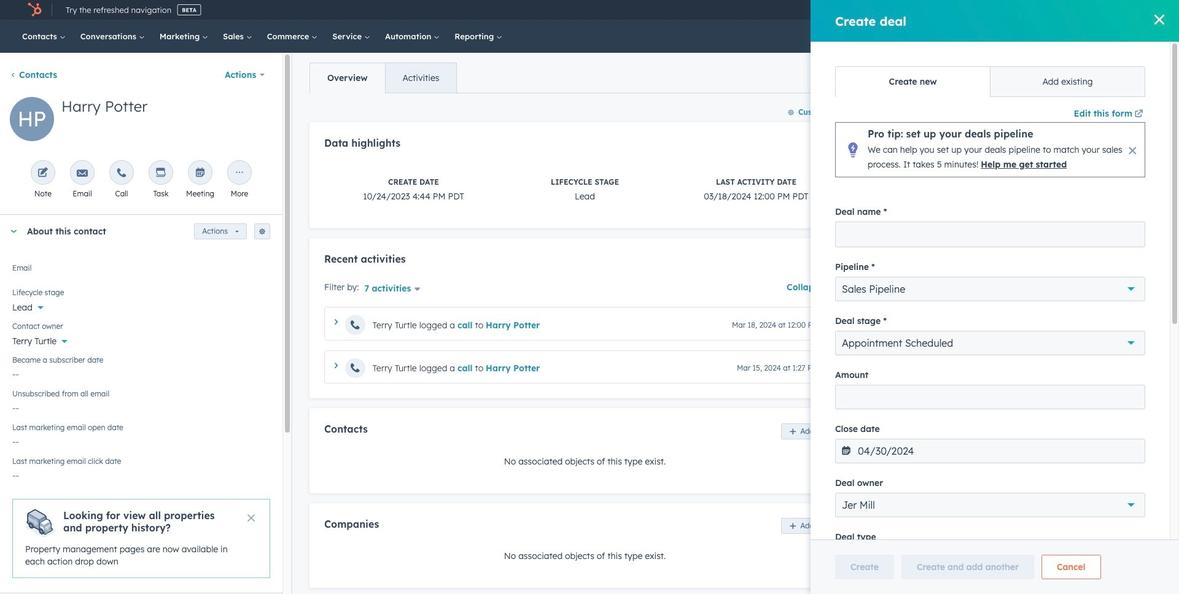 Task type: vqa. For each thing, say whether or not it's contained in the screenshot.
'Close' image
yes



Task type: describe. For each thing, give the bounding box(es) containing it.
make a phone call image
[[116, 168, 127, 179]]

1 -- text field from the top
[[12, 363, 270, 383]]

manage card settings image
[[259, 229, 266, 236]]

2 -- text field from the top
[[12, 465, 270, 484]]

marketplaces image
[[982, 6, 993, 17]]

create an email image
[[77, 168, 88, 179]]

2 -- text field from the top
[[12, 431, 270, 450]]

more activities, menu pop up image
[[234, 168, 245, 179]]

1 vertical spatial caret image
[[335, 363, 338, 369]]

schedule a meeting image
[[195, 168, 206, 179]]



Task type: locate. For each thing, give the bounding box(es) containing it.
0 vertical spatial -- text field
[[12, 397, 270, 417]]

create a note image
[[37, 168, 49, 179]]

navigation
[[310, 63, 457, 93]]

create a task image
[[155, 168, 167, 179]]

2 vertical spatial caret image
[[898, 518, 905, 521]]

alert
[[12, 500, 270, 579]]

caret image
[[898, 134, 905, 137], [10, 230, 17, 233], [898, 343, 905, 346], [898, 453, 905, 456]]

0 vertical spatial -- text field
[[12, 363, 270, 383]]

-- text field
[[12, 363, 270, 383], [12, 465, 270, 484]]

1 -- text field from the top
[[12, 397, 270, 417]]

-- text field
[[12, 397, 270, 417], [12, 431, 270, 450]]

caret image
[[335, 320, 338, 325], [335, 363, 338, 369], [898, 518, 905, 521]]

0 vertical spatial caret image
[[335, 320, 338, 325]]

close image
[[248, 515, 255, 522]]

Search HubSpot search field
[[998, 26, 1137, 47]]

1 vertical spatial -- text field
[[12, 431, 270, 450]]

1 vertical spatial -- text field
[[12, 465, 270, 484]]

jer mill image
[[1075, 4, 1086, 15]]

menu
[[892, 0, 1165, 20]]



